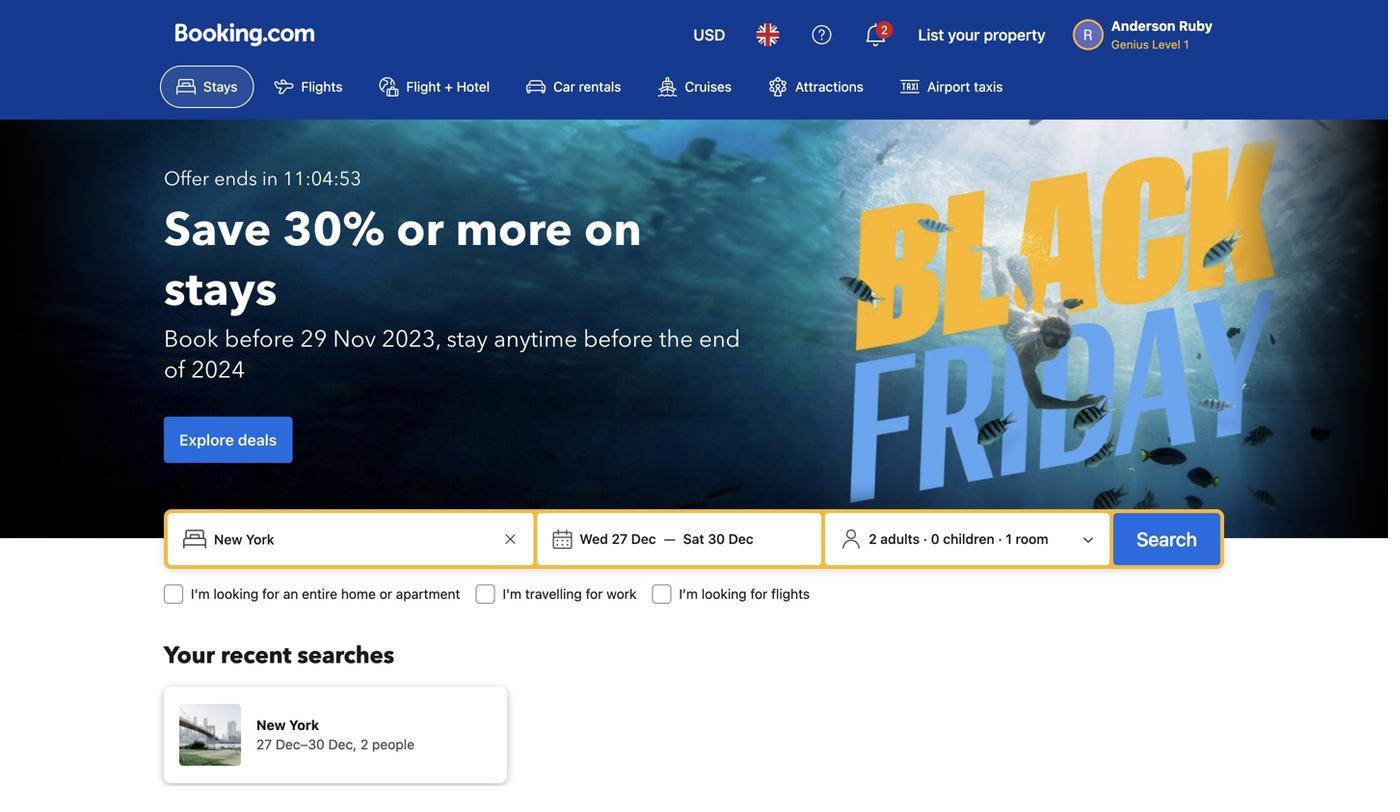 Task type: vqa. For each thing, say whether or not it's contained in the screenshot.
the 13
no



Task type: locate. For each thing, give the bounding box(es) containing it.
search button
[[1114, 513, 1221, 565]]

0 horizontal spatial or
[[380, 586, 393, 602]]

· left 0
[[924, 531, 928, 547]]

for left 'work'
[[586, 586, 603, 602]]

2 adults · 0 children · 1 room
[[869, 531, 1049, 547]]

0 vertical spatial 1
[[1184, 38, 1190, 51]]

dec right 30
[[729, 531, 754, 547]]

27
[[612, 531, 628, 547], [257, 736, 272, 752]]

booking.com image
[[176, 23, 314, 46]]

2 inside new york 27 dec–30 dec, 2 people
[[361, 736, 369, 752]]

1 looking from the left
[[214, 586, 259, 602]]

i'm looking for an entire home or apartment
[[191, 586, 460, 602]]

offer ends in 11:04:53 save 30% or more on stays book before 29 nov 2023, stay anytime before the end of 2024
[[164, 166, 741, 386]]

before left 29
[[225, 324, 295, 355]]

1 right level
[[1184, 38, 1190, 51]]

for left an
[[262, 586, 280, 602]]

airport
[[928, 79, 971, 95]]

of
[[164, 354, 186, 386]]

attractions link
[[752, 66, 881, 108]]

cruises link
[[642, 66, 749, 108]]

york
[[289, 717, 319, 733]]

for
[[262, 586, 280, 602], [586, 586, 603, 602], [751, 586, 768, 602]]

1 horizontal spatial for
[[586, 586, 603, 602]]

1 horizontal spatial i'm
[[503, 586, 522, 602]]

for left flights
[[751, 586, 768, 602]]

flights link
[[258, 66, 359, 108]]

looking
[[214, 586, 259, 602], [702, 586, 747, 602]]

0 vertical spatial 27
[[612, 531, 628, 547]]

1 horizontal spatial looking
[[702, 586, 747, 602]]

your
[[164, 640, 215, 672]]

Where are you going? field
[[206, 522, 499, 557]]

1 horizontal spatial 2
[[869, 531, 877, 547]]

0 horizontal spatial before
[[225, 324, 295, 355]]

0 horizontal spatial dec
[[632, 531, 657, 547]]

anderson ruby genius level 1
[[1112, 18, 1213, 51]]

2 right dec,
[[361, 736, 369, 752]]

1 vertical spatial 2
[[869, 531, 877, 547]]

level
[[1153, 38, 1181, 51]]

2 horizontal spatial for
[[751, 586, 768, 602]]

save
[[164, 199, 271, 262]]

1 · from the left
[[924, 531, 928, 547]]

1 dec from the left
[[632, 531, 657, 547]]

2 · from the left
[[999, 531, 1003, 547]]

27 inside new york 27 dec–30 dec, 2 people
[[257, 736, 272, 752]]

your recent searches
[[164, 640, 395, 672]]

or
[[397, 199, 444, 262], [380, 586, 393, 602]]

explore deals link
[[164, 417, 293, 463]]

11:04:53
[[283, 166, 362, 192]]

1 vertical spatial or
[[380, 586, 393, 602]]

0 horizontal spatial looking
[[214, 586, 259, 602]]

travelling
[[526, 586, 582, 602]]

book
[[164, 324, 219, 355]]

search
[[1137, 528, 1198, 550]]

2 left adults
[[869, 531, 877, 547]]

wed 27 dec button
[[572, 522, 664, 557]]

dec
[[632, 531, 657, 547], [729, 531, 754, 547]]

attractions
[[796, 79, 864, 95]]

or right 30%
[[397, 199, 444, 262]]

0 horizontal spatial 1
[[1006, 531, 1013, 547]]

27 down the new
[[257, 736, 272, 752]]

2023,
[[382, 324, 441, 355]]

people
[[372, 736, 415, 752]]

cruises
[[685, 79, 732, 95]]

i'm up your
[[191, 586, 210, 602]]

0 vertical spatial or
[[397, 199, 444, 262]]

anytime
[[494, 324, 578, 355]]

0
[[931, 531, 940, 547]]

2 vertical spatial 2
[[361, 736, 369, 752]]

before left the
[[584, 324, 654, 355]]

1 horizontal spatial or
[[397, 199, 444, 262]]

0 horizontal spatial for
[[262, 586, 280, 602]]

2 button
[[853, 12, 899, 58]]

0 horizontal spatial ·
[[924, 531, 928, 547]]

looking left an
[[214, 586, 259, 602]]

· right the children
[[999, 531, 1003, 547]]

2 i'm from the left
[[503, 586, 522, 602]]

car rentals link
[[510, 66, 638, 108]]

1 horizontal spatial 1
[[1184, 38, 1190, 51]]

30
[[708, 531, 725, 547]]

stays
[[164, 259, 277, 322]]

1 horizontal spatial before
[[584, 324, 654, 355]]

looking right "i'm"
[[702, 586, 747, 602]]

1 inside 'anderson ruby genius level 1'
[[1184, 38, 1190, 51]]

list
[[919, 26, 945, 44]]

dec left —
[[632, 531, 657, 547]]

or right home in the bottom of the page
[[380, 586, 393, 602]]

0 horizontal spatial i'm
[[191, 586, 210, 602]]

for for work
[[586, 586, 603, 602]]

1 before from the left
[[225, 324, 295, 355]]

or inside offer ends in 11:04:53 save 30% or more on stays book before 29 nov 2023, stay anytime before the end of 2024
[[397, 199, 444, 262]]

27 right wed
[[612, 531, 628, 547]]

1 horizontal spatial dec
[[729, 531, 754, 547]]

list your property
[[919, 26, 1046, 44]]

entire
[[302, 586, 338, 602]]

0 horizontal spatial 2
[[361, 736, 369, 752]]

3 for from the left
[[751, 586, 768, 602]]

list your property link
[[907, 12, 1058, 58]]

sat 30 dec button
[[676, 522, 762, 557]]

i'm left travelling
[[503, 586, 522, 602]]

0 vertical spatial 2
[[881, 23, 888, 37]]

1 i'm from the left
[[191, 586, 210, 602]]

2 dec from the left
[[729, 531, 754, 547]]

1 left room
[[1006, 531, 1013, 547]]

airport taxis link
[[884, 66, 1020, 108]]

wed
[[580, 531, 609, 547]]

before
[[225, 324, 295, 355], [584, 324, 654, 355]]

i'm
[[191, 586, 210, 602], [503, 586, 522, 602]]

new
[[257, 717, 286, 733]]

·
[[924, 531, 928, 547], [999, 531, 1003, 547]]

explore deals
[[179, 431, 277, 449]]

2 looking from the left
[[702, 586, 747, 602]]

new york 27 dec–30 dec, 2 people
[[257, 717, 415, 752]]

0 horizontal spatial 27
[[257, 736, 272, 752]]

i'm travelling for work
[[503, 586, 637, 602]]

1 horizontal spatial 27
[[612, 531, 628, 547]]

2 horizontal spatial 2
[[881, 23, 888, 37]]

1 horizontal spatial ·
[[999, 531, 1003, 547]]

deals
[[238, 431, 277, 449]]

your
[[949, 26, 980, 44]]

1
[[1184, 38, 1190, 51], [1006, 531, 1013, 547]]

1 vertical spatial 1
[[1006, 531, 1013, 547]]

on
[[584, 199, 642, 262]]

1 for from the left
[[262, 586, 280, 602]]

1 vertical spatial 27
[[257, 736, 272, 752]]

or for apartment
[[380, 586, 393, 602]]

2 left list
[[881, 23, 888, 37]]

anderson
[[1112, 18, 1176, 34]]

2
[[881, 23, 888, 37], [869, 531, 877, 547], [361, 736, 369, 752]]

2 for from the left
[[586, 586, 603, 602]]

2 for 2 adults · 0 children · 1 room
[[869, 531, 877, 547]]

rentals
[[579, 79, 622, 95]]



Task type: describe. For each thing, give the bounding box(es) containing it.
adults
[[881, 531, 920, 547]]

i'm looking for flights
[[679, 586, 810, 602]]

i'm
[[679, 586, 698, 602]]

work
[[607, 586, 637, 602]]

nov
[[333, 324, 376, 355]]

apartment
[[396, 586, 460, 602]]

the
[[660, 324, 694, 355]]

flight + hotel
[[407, 79, 490, 95]]

usd button
[[682, 12, 737, 58]]

car
[[554, 79, 576, 95]]

genius
[[1112, 38, 1150, 51]]

2024
[[191, 354, 245, 386]]

2 adults · 0 children · 1 room button
[[834, 521, 1103, 558]]

i'm for i'm travelling for work
[[503, 586, 522, 602]]

flights
[[301, 79, 343, 95]]

30%
[[283, 199, 385, 262]]

property
[[984, 26, 1046, 44]]

for for flights
[[751, 586, 768, 602]]

i'm for i'm looking for an entire home or apartment
[[191, 586, 210, 602]]

taxis
[[975, 79, 1004, 95]]

airport taxis
[[928, 79, 1004, 95]]

recent
[[221, 640, 292, 672]]

stays link
[[160, 66, 254, 108]]

—
[[664, 531, 676, 547]]

explore
[[179, 431, 234, 449]]

flights
[[772, 586, 810, 602]]

ends
[[214, 166, 257, 192]]

usd
[[694, 26, 726, 44]]

looking for i'm
[[214, 586, 259, 602]]

flight
[[407, 79, 441, 95]]

your account menu anderson ruby genius level 1 element
[[1073, 9, 1221, 53]]

ruby
[[1180, 18, 1213, 34]]

wed 27 dec — sat 30 dec
[[580, 531, 754, 547]]

children
[[944, 531, 995, 547]]

home
[[341, 586, 376, 602]]

dec–30
[[276, 736, 325, 752]]

29
[[300, 324, 327, 355]]

2 for 2
[[881, 23, 888, 37]]

or for more
[[397, 199, 444, 262]]

stays
[[204, 79, 238, 95]]

+
[[445, 79, 453, 95]]

offer
[[164, 166, 209, 192]]

looking for i'm
[[702, 586, 747, 602]]

end
[[699, 324, 741, 355]]

in
[[262, 166, 278, 192]]

sat
[[684, 531, 705, 547]]

stay
[[447, 324, 488, 355]]

car rentals
[[554, 79, 622, 95]]

dec,
[[328, 736, 357, 752]]

searches
[[298, 640, 395, 672]]

more
[[456, 199, 573, 262]]

hotel
[[457, 79, 490, 95]]

1 inside 2 adults · 0 children · 1 room dropdown button
[[1006, 531, 1013, 547]]

for for an
[[262, 586, 280, 602]]

2 before from the left
[[584, 324, 654, 355]]

flight + hotel link
[[363, 66, 506, 108]]

room
[[1016, 531, 1049, 547]]

an
[[283, 586, 298, 602]]



